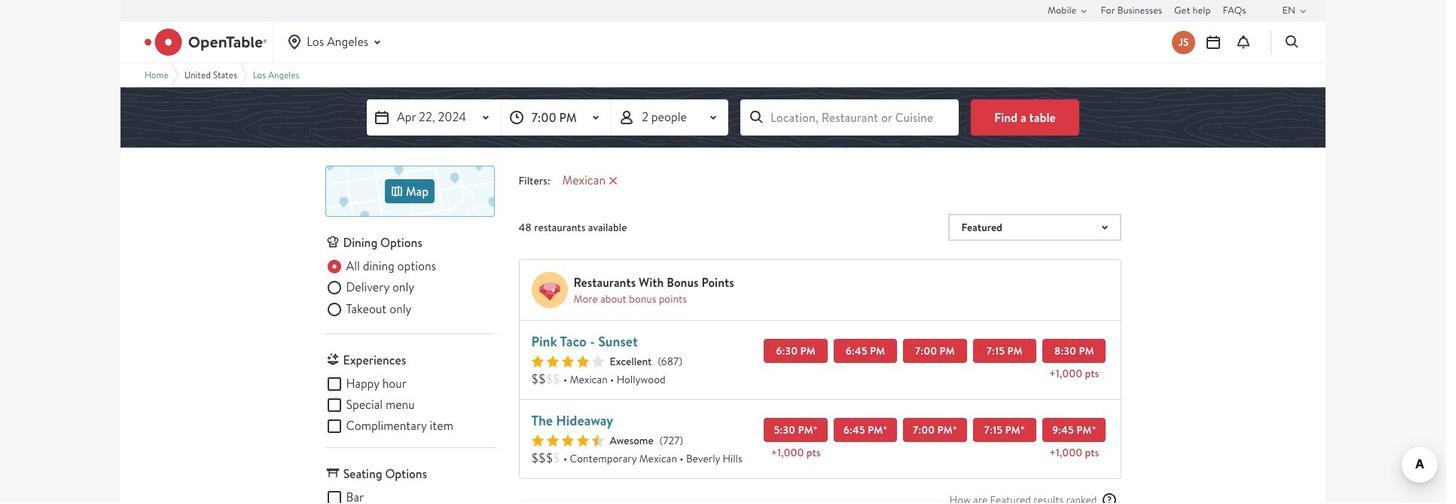 Task type: describe. For each thing, give the bounding box(es) containing it.
2 group from the top
[[325, 375, 495, 436]]

3.9 stars image
[[532, 356, 604, 368]]

Please input a Location, Restaurant or Cuisine field
[[741, 99, 959, 136]]

4.4 stars image
[[532, 435, 604, 447]]

1 group from the top
[[325, 258, 495, 322]]



Task type: vqa. For each thing, say whether or not it's contained in the screenshot.
4:00 PM +1,000 pts on the right of the page
no



Task type: locate. For each thing, give the bounding box(es) containing it.
group
[[325, 258, 495, 322], [325, 375, 495, 436]]

None radio
[[325, 279, 415, 297]]

None field
[[741, 99, 959, 136]]

opentable logo image
[[145, 29, 267, 56]]

none radio inside group
[[325, 279, 415, 297]]

bonus point image
[[532, 272, 568, 308]]

0 vertical spatial group
[[325, 258, 495, 322]]

None radio
[[325, 258, 436, 276], [325, 301, 412, 319], [325, 258, 436, 276], [325, 301, 412, 319]]

1 vertical spatial group
[[325, 375, 495, 436]]



